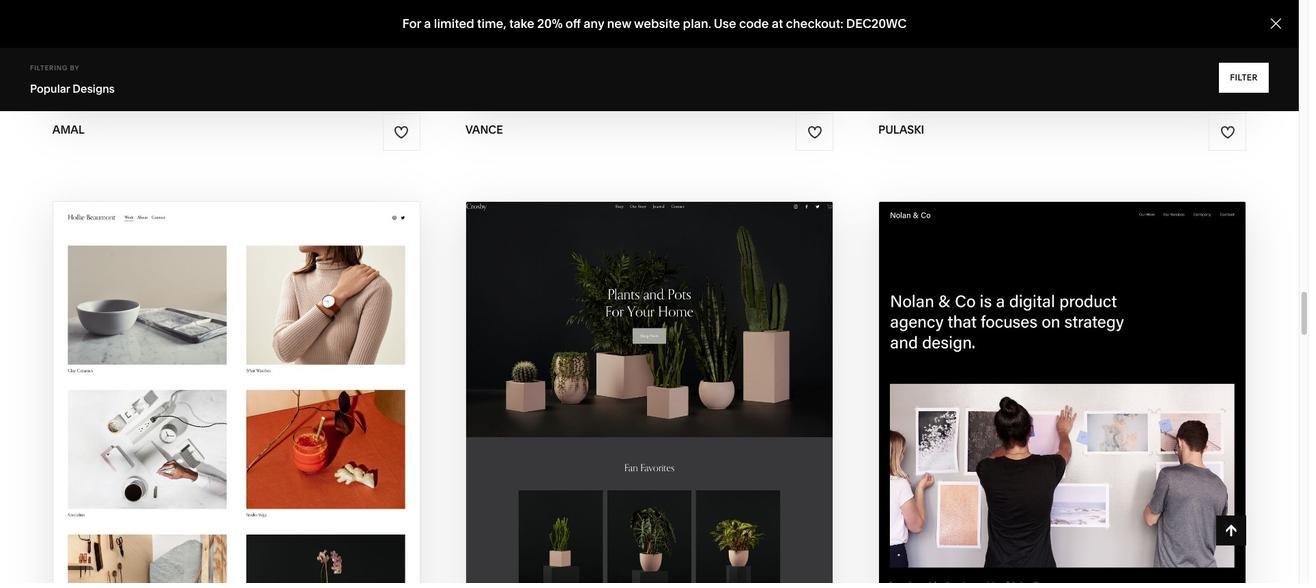 Task type: describe. For each thing, give the bounding box(es) containing it.
for a limited time, take 20% off any new website plan. use code at checkout: dec20wc
[[402, 16, 907, 32]]

dec20wc
[[846, 16, 907, 32]]

new
[[607, 16, 632, 32]]

preview nolan
[[1007, 446, 1119, 462]]

start for preview beaumont
[[149, 420, 190, 436]]

1 vertical spatial nolan
[[1070, 446, 1119, 462]]

preview beaumont link
[[166, 436, 307, 473]]

use
[[714, 16, 736, 32]]

website
[[634, 16, 680, 32]]

1 vertical spatial beaumont
[[229, 446, 307, 462]]

back to top image
[[1224, 524, 1239, 539]]

add amal to your favorites list image
[[394, 125, 409, 140]]

off
[[566, 16, 581, 32]]

preview crosby link
[[591, 436, 709, 473]]

filter button
[[1219, 63, 1269, 93]]

add vance to your favorites list image
[[807, 125, 822, 140]]

filtering
[[30, 64, 68, 72]]

nolan image
[[879, 202, 1246, 584]]

for
[[402, 16, 421, 32]]

at
[[772, 16, 783, 32]]

with for beaumont
[[193, 420, 228, 436]]

preview beaumont
[[166, 446, 307, 462]]

crosby image
[[466, 202, 833, 584]]

preview for preview nolan
[[1007, 446, 1067, 462]]

amal
[[52, 123, 85, 137]]

vance
[[466, 123, 503, 137]]

limited
[[434, 16, 474, 32]]

filtering by
[[30, 64, 80, 72]]

start with nolan button
[[990, 409, 1135, 447]]

code
[[739, 16, 769, 32]]

crosby inside the preview crosby link
[[654, 446, 709, 462]]

by
[[70, 64, 80, 72]]

with for crosby
[[618, 420, 653, 436]]

any
[[584, 16, 604, 32]]

start with crosby
[[574, 420, 711, 436]]



Task type: vqa. For each thing, say whether or not it's contained in the screenshot.
bottom the Palmer
no



Task type: locate. For each thing, give the bounding box(es) containing it.
start with beaumont
[[149, 420, 309, 436]]

preview down the start with nolan
[[1007, 446, 1067, 462]]

preview nolan link
[[1007, 436, 1119, 473]]

designs
[[73, 82, 115, 96]]

crosby inside start with crosby button
[[656, 420, 711, 436]]

a
[[424, 16, 431, 32]]

preview down start with beaumont
[[166, 446, 226, 462]]

start for preview nolan
[[990, 420, 1031, 436]]

nolan up preview nolan
[[1072, 420, 1121, 436]]

preview
[[166, 446, 226, 462], [591, 446, 650, 462], [1007, 446, 1067, 462]]

1 horizontal spatial preview
[[591, 446, 650, 462]]

preview for preview beaumont
[[166, 446, 226, 462]]

0 vertical spatial nolan
[[1072, 420, 1121, 436]]

preview down start with crosby
[[591, 446, 650, 462]]

2 horizontal spatial preview
[[1007, 446, 1067, 462]]

start with beaumont button
[[149, 409, 324, 447]]

2 start from the left
[[574, 420, 615, 436]]

1 horizontal spatial with
[[618, 420, 653, 436]]

add pulaski to your favorites list image
[[1220, 125, 1236, 140]]

crosby down start with crosby
[[654, 446, 709, 462]]

beaumont down start with beaumont
[[229, 446, 307, 462]]

1 preview from the left
[[166, 446, 226, 462]]

nolan down the start with nolan
[[1070, 446, 1119, 462]]

time,
[[477, 16, 507, 32]]

1 start from the left
[[149, 420, 190, 436]]

3 preview from the left
[[1007, 446, 1067, 462]]

with up preview crosby
[[618, 420, 653, 436]]

beaumont up preview beaumont
[[231, 420, 309, 436]]

0 horizontal spatial start
[[149, 420, 190, 436]]

0 horizontal spatial with
[[193, 420, 228, 436]]

2 horizontal spatial start
[[990, 420, 1031, 436]]

pulaski
[[879, 123, 925, 137]]

0 vertical spatial beaumont
[[231, 420, 309, 436]]

filter
[[1230, 72, 1258, 83]]

preview for preview crosby
[[591, 446, 650, 462]]

start with nolan
[[990, 420, 1121, 436]]

start for preview crosby
[[574, 420, 615, 436]]

beaumont image
[[53, 202, 420, 584]]

with
[[193, 420, 228, 436], [618, 420, 653, 436], [1034, 420, 1069, 436]]

start with crosby button
[[574, 409, 725, 447]]

crosby up preview crosby
[[656, 420, 711, 436]]

1 vertical spatial crosby
[[654, 446, 709, 462]]

nolan inside button
[[1072, 420, 1121, 436]]

checkout:
[[786, 16, 844, 32]]

preview crosby
[[591, 446, 709, 462]]

plan.
[[683, 16, 711, 32]]

with inside button
[[618, 420, 653, 436]]

vance image
[[466, 0, 833, 109]]

1 horizontal spatial start
[[574, 420, 615, 436]]

popular
[[30, 82, 70, 96]]

crosby
[[656, 420, 711, 436], [654, 446, 709, 462]]

3 with from the left
[[1034, 420, 1069, 436]]

beaumont inside button
[[231, 420, 309, 436]]

pulaski image
[[879, 0, 1246, 109]]

with up preview nolan
[[1034, 420, 1069, 436]]

20%
[[537, 16, 563, 32]]

beaumont
[[231, 420, 309, 436], [229, 446, 307, 462]]

2 preview from the left
[[591, 446, 650, 462]]

start inside start with crosby button
[[574, 420, 615, 436]]

0 horizontal spatial preview
[[166, 446, 226, 462]]

1 with from the left
[[193, 420, 228, 436]]

with up preview beaumont
[[193, 420, 228, 436]]

with for nolan
[[1034, 420, 1069, 436]]

2 horizontal spatial with
[[1034, 420, 1069, 436]]

amal image
[[53, 0, 420, 109]]

3 start from the left
[[990, 420, 1031, 436]]

nolan
[[1072, 420, 1121, 436], [1070, 446, 1119, 462]]

start inside start with beaumont button
[[149, 420, 190, 436]]

2 with from the left
[[618, 420, 653, 436]]

0 vertical spatial crosby
[[656, 420, 711, 436]]

take
[[509, 16, 534, 32]]

popular designs
[[30, 82, 115, 96]]

start
[[149, 420, 190, 436], [574, 420, 615, 436], [990, 420, 1031, 436]]

start inside start with nolan button
[[990, 420, 1031, 436]]



